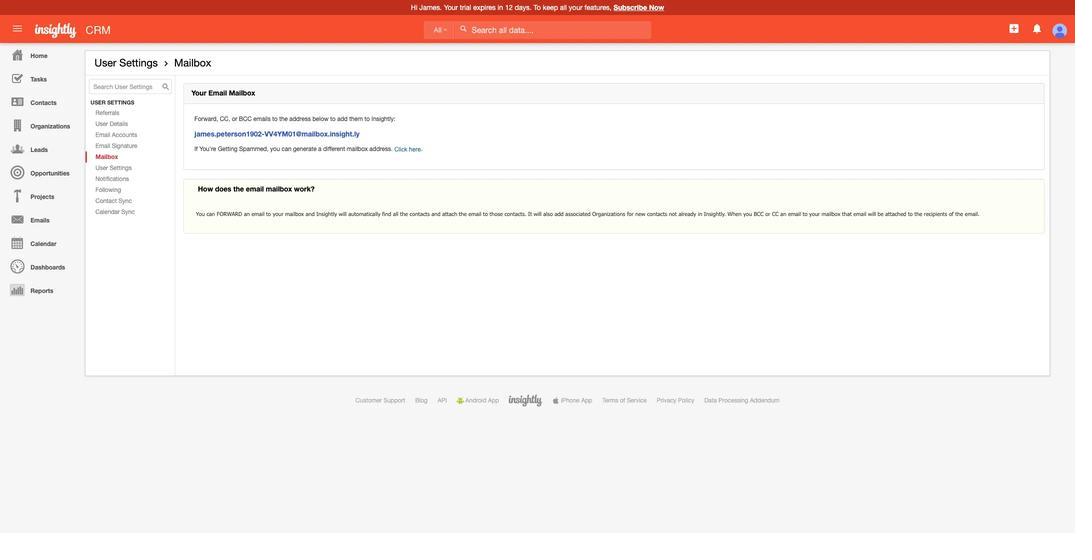 Task type: vqa. For each thing, say whether or not it's contained in the screenshot.
New Task
no



Task type: locate. For each thing, give the bounding box(es) containing it.
you can forward an email to your mailbox and insightly will automatically find all the contacts and attach the email to those contacts. it will also add associated organizations for new contacts not already in insightly. when you bcc or cc an email to your mailbox that email will be attached to the recipients of the email.
[[196, 210, 980, 217]]

work?
[[294, 184, 315, 193]]

api link
[[438, 397, 447, 404]]

0 horizontal spatial you
[[270, 146, 280, 153]]

now
[[649, 3, 665, 12]]

12
[[505, 4, 513, 12]]

user down "crm"
[[95, 57, 116, 69]]

app for android app
[[488, 397, 499, 404]]

navigation
[[0, 43, 80, 302]]

calendar inside navigation
[[31, 240, 56, 248]]

emails
[[253, 116, 271, 123]]

2 horizontal spatial your
[[810, 210, 820, 217]]

keep
[[543, 4, 558, 12]]

1 horizontal spatial calendar
[[96, 209, 120, 216]]

email.
[[965, 210, 980, 217]]

1 horizontal spatial you
[[744, 210, 752, 217]]

you inside if you're getting spammed, you can generate a different mailbox address. click here .
[[270, 146, 280, 153]]

can right the you
[[207, 210, 215, 217]]

1 horizontal spatial all
[[560, 4, 567, 12]]

mailbox link
[[174, 57, 211, 69], [86, 152, 175, 163]]

cc,
[[220, 116, 230, 123]]

in right the already
[[698, 210, 703, 217]]

mailbox
[[347, 146, 368, 153], [266, 184, 292, 193], [285, 210, 304, 217], [822, 210, 841, 217]]

your inside hi james. your trial expires in 12 days. to keep all your features, subscribe now
[[569, 4, 583, 12]]

0 vertical spatial or
[[232, 116, 237, 123]]

1 horizontal spatial add
[[555, 210, 564, 217]]

email down details
[[96, 132, 110, 139]]

terms of service
[[602, 397, 647, 404]]

0 vertical spatial of
[[949, 210, 954, 217]]

1 horizontal spatial bcc
[[754, 210, 764, 217]]

mailbox
[[174, 57, 211, 69], [229, 89, 255, 97], [96, 153, 118, 161]]

0 vertical spatial add
[[337, 116, 348, 123]]

1 vertical spatial settings
[[110, 165, 132, 172]]

contact sync link
[[86, 196, 175, 207]]

white image
[[460, 25, 467, 32]]

service
[[627, 397, 647, 404]]

an right the "forward"
[[244, 210, 250, 217]]

0 horizontal spatial in
[[498, 4, 503, 12]]

app
[[488, 397, 499, 404], [581, 397, 592, 404]]

organizations left for
[[592, 210, 626, 217]]

0 horizontal spatial of
[[620, 397, 625, 404]]

an right cc
[[781, 210, 787, 217]]

settings up "notifications" at the left top
[[110, 165, 132, 172]]

0 vertical spatial in
[[498, 4, 503, 12]]

1 vertical spatial calendar
[[31, 240, 56, 248]]

2 vertical spatial mailbox
[[96, 153, 118, 161]]

0 horizontal spatial organizations
[[31, 123, 70, 130]]

app right iphone
[[581, 397, 592, 404]]

bcc left "emails"
[[239, 116, 252, 123]]

contacts left attach
[[410, 210, 430, 217]]

can inside if you're getting spammed, you can generate a different mailbox address. click here .
[[282, 146, 292, 153]]

user details link
[[86, 119, 175, 130]]

0 horizontal spatial calendar
[[31, 240, 56, 248]]

dashboards
[[31, 264, 65, 271]]

them
[[349, 116, 363, 123]]

mailbox down work? on the left of page
[[285, 210, 304, 217]]

email
[[208, 89, 227, 97], [96, 132, 110, 139], [96, 143, 110, 150]]

contacts left not
[[647, 210, 668, 217]]

your email mailbox
[[192, 89, 255, 97]]

in
[[498, 4, 503, 12], [698, 210, 703, 217]]

1 horizontal spatial in
[[698, 210, 703, 217]]

mailbox up cc,
[[229, 89, 255, 97]]

0 horizontal spatial contacts
[[410, 210, 430, 217]]

you're
[[200, 146, 216, 153]]

your
[[569, 4, 583, 12], [273, 210, 284, 217], [810, 210, 820, 217]]

0 vertical spatial user
[[95, 57, 116, 69]]

dashboards link
[[3, 255, 80, 278]]

0 horizontal spatial your
[[192, 89, 207, 97]]

email left the signature
[[96, 143, 110, 150]]

the right does
[[233, 184, 244, 193]]

will left "be"
[[868, 210, 876, 217]]

1 horizontal spatial and
[[432, 210, 441, 217]]

if
[[195, 146, 198, 153]]

contacts link
[[3, 90, 80, 114]]

to left those
[[483, 210, 488, 217]]

1 vertical spatial user settings link
[[86, 163, 175, 174]]

contacts
[[410, 210, 430, 217], [647, 210, 668, 217]]

for
[[627, 210, 634, 217]]

mailbox link up your email mailbox
[[174, 57, 211, 69]]

address
[[290, 116, 311, 123]]

subscribe
[[614, 3, 647, 12]]

different
[[323, 146, 345, 153]]

1 vertical spatial or
[[766, 210, 771, 217]]

forward,
[[195, 116, 218, 123]]

and
[[306, 210, 315, 217], [432, 210, 441, 217]]

Search all data.... text field
[[454, 21, 651, 39]]

james.peterson1902-
[[195, 130, 265, 138]]

email up cc,
[[208, 89, 227, 97]]

to
[[272, 116, 278, 123], [330, 116, 336, 123], [365, 116, 370, 123], [266, 210, 271, 217], [483, 210, 488, 217], [803, 210, 808, 217], [908, 210, 913, 217]]

bcc left cc
[[754, 210, 764, 217]]

of right "recipients"
[[949, 210, 954, 217]]

automatically
[[349, 210, 381, 217]]

to right attached
[[908, 210, 913, 217]]

leads
[[31, 146, 48, 154]]

user settings link up search user settings text field
[[95, 57, 158, 69]]

0 vertical spatial mailbox link
[[174, 57, 211, 69]]

Search User Settings text field
[[89, 79, 172, 94]]

0 horizontal spatial app
[[488, 397, 499, 404]]

or right cc,
[[232, 116, 237, 123]]

calendar sync link
[[86, 207, 175, 218]]

details
[[110, 121, 128, 128]]

1 horizontal spatial or
[[766, 210, 771, 217]]

calendar inside user settings referrals user details email accounts email signature mailbox user settings notifications following contact sync calendar sync
[[96, 209, 120, 216]]

all right find
[[393, 210, 399, 217]]

email accounts link
[[86, 130, 175, 141]]

0 vertical spatial organizations
[[31, 123, 70, 130]]

sync up calendar sync link at top
[[119, 198, 132, 205]]

crm
[[86, 24, 111, 37]]

sync
[[119, 198, 132, 205], [121, 209, 135, 216]]

can
[[282, 146, 292, 153], [207, 210, 215, 217]]

mailbox down the signature
[[96, 153, 118, 161]]

notifications image
[[1031, 23, 1043, 35]]

contact
[[96, 198, 117, 205]]

app right android
[[488, 397, 499, 404]]

calendar up dashboards link
[[31, 240, 56, 248]]

all
[[560, 4, 567, 12], [393, 210, 399, 217]]

1 vertical spatial you
[[744, 210, 752, 217]]

1 horizontal spatial organizations
[[592, 210, 626, 217]]

can down james.peterson1902-vv4ym01@mailbox.insight.ly link
[[282, 146, 292, 153]]

1 vertical spatial user
[[96, 121, 108, 128]]

blog link
[[415, 397, 428, 404]]

of right terms
[[620, 397, 625, 404]]

iphone app link
[[553, 397, 592, 404]]

1 vertical spatial mailbox link
[[86, 152, 175, 163]]

add right also
[[555, 210, 564, 217]]

a
[[318, 146, 322, 153]]

1 vertical spatial bcc
[[754, 210, 764, 217]]

processing
[[719, 397, 749, 404]]

1 vertical spatial your
[[192, 89, 207, 97]]

and left attach
[[432, 210, 441, 217]]

0 vertical spatial you
[[270, 146, 280, 153]]

user
[[95, 57, 116, 69], [96, 121, 108, 128], [96, 165, 108, 172]]

1 and from the left
[[306, 210, 315, 217]]

expires
[[473, 4, 496, 12]]

policy
[[678, 397, 695, 404]]

.
[[421, 146, 423, 153]]

your up forward,
[[192, 89, 207, 97]]

settings up search user settings text field
[[119, 57, 158, 69]]

navigation containing home
[[0, 43, 80, 302]]

1 vertical spatial all
[[393, 210, 399, 217]]

api
[[438, 397, 447, 404]]

0 vertical spatial mailbox
[[174, 57, 211, 69]]

user up "notifications" at the left top
[[96, 165, 108, 172]]

1 horizontal spatial can
[[282, 146, 292, 153]]

2 vertical spatial user
[[96, 165, 108, 172]]

your down how does the email mailbox work?
[[273, 210, 284, 217]]

calendar
[[96, 209, 120, 216], [31, 240, 56, 248]]

mailbox right the different
[[347, 146, 368, 153]]

user settings link up "notifications" at the left top
[[86, 163, 175, 174]]

0 horizontal spatial an
[[244, 210, 250, 217]]

1 vertical spatial of
[[620, 397, 625, 404]]

2 app from the left
[[581, 397, 592, 404]]

organizations inside navigation
[[31, 123, 70, 130]]

your left that
[[810, 210, 820, 217]]

1 an from the left
[[244, 210, 250, 217]]

your left trial
[[444, 4, 458, 12]]

the right attach
[[459, 210, 467, 217]]

find
[[382, 210, 391, 217]]

organizations up leads 'link'
[[31, 123, 70, 130]]

in left 12
[[498, 4, 503, 12]]

james.peterson1902-vv4ym01@mailbox.insight.ly
[[195, 130, 360, 138]]

0 horizontal spatial add
[[337, 116, 348, 123]]

to right them
[[365, 116, 370, 123]]

when
[[728, 210, 742, 217]]

calendar down contact
[[96, 209, 120, 216]]

2 will from the left
[[534, 210, 542, 217]]

1 app from the left
[[488, 397, 499, 404]]

you down james.peterson1902-vv4ym01@mailbox.insight.ly link
[[270, 146, 280, 153]]

it
[[528, 210, 532, 217]]

0 vertical spatial bcc
[[239, 116, 252, 123]]

1 horizontal spatial will
[[534, 210, 542, 217]]

0 horizontal spatial all
[[393, 210, 399, 217]]

hi james. your trial expires in 12 days. to keep all your features, subscribe now
[[411, 3, 665, 12]]

1 vertical spatial can
[[207, 210, 215, 217]]

0 horizontal spatial can
[[207, 210, 215, 217]]

1 horizontal spatial mailbox
[[174, 57, 211, 69]]

cc
[[772, 210, 779, 217]]

the left "recipients"
[[915, 210, 923, 217]]

email left those
[[469, 210, 482, 217]]

email down how does the email mailbox work?
[[252, 210, 265, 217]]

0 horizontal spatial mailbox
[[96, 153, 118, 161]]

1 horizontal spatial of
[[949, 210, 954, 217]]

will right the insightly
[[339, 210, 347, 217]]

signature
[[112, 143, 137, 150]]

1 horizontal spatial app
[[581, 397, 592, 404]]

to down how does the email mailbox work?
[[266, 210, 271, 217]]

0 horizontal spatial or
[[232, 116, 237, 123]]

0 vertical spatial all
[[560, 4, 567, 12]]

1 horizontal spatial an
[[781, 210, 787, 217]]

mailbox up your email mailbox
[[174, 57, 211, 69]]

associated
[[566, 210, 591, 217]]

1 vertical spatial organizations
[[592, 210, 626, 217]]

2 horizontal spatial mailbox
[[229, 89, 255, 97]]

1 horizontal spatial contacts
[[647, 210, 668, 217]]

add left them
[[337, 116, 348, 123]]

attach
[[442, 210, 457, 217]]

mailbox link down the signature
[[86, 152, 175, 163]]

0 horizontal spatial will
[[339, 210, 347, 217]]

reports link
[[3, 278, 80, 302]]

or left cc
[[766, 210, 771, 217]]

sync down contact sync 'link'
[[121, 209, 135, 216]]

all right keep
[[560, 4, 567, 12]]

will right it
[[534, 210, 542, 217]]

all link
[[424, 21, 454, 39]]

0 vertical spatial your
[[444, 4, 458, 12]]

email
[[246, 184, 264, 193], [252, 210, 265, 217], [469, 210, 482, 217], [788, 210, 801, 217], [854, 210, 867, 217]]

home
[[31, 52, 48, 60]]

0 vertical spatial sync
[[119, 198, 132, 205]]

the
[[279, 116, 288, 123], [233, 184, 244, 193], [400, 210, 408, 217], [459, 210, 467, 217], [915, 210, 923, 217], [956, 210, 964, 217]]

2 and from the left
[[432, 210, 441, 217]]

0 vertical spatial calendar
[[96, 209, 120, 216]]

1 vertical spatial add
[[555, 210, 564, 217]]

0 horizontal spatial and
[[306, 210, 315, 217]]

1 horizontal spatial your
[[444, 4, 458, 12]]

2 horizontal spatial will
[[868, 210, 876, 217]]

insightly.
[[704, 210, 726, 217]]

opportunities
[[31, 170, 70, 177]]

0 vertical spatial can
[[282, 146, 292, 153]]

0 horizontal spatial your
[[273, 210, 284, 217]]

user down referrals
[[96, 121, 108, 128]]

you right when
[[744, 210, 752, 217]]

contacts.
[[505, 210, 527, 217]]

user settings link
[[95, 57, 158, 69], [86, 163, 175, 174]]

terms
[[602, 397, 619, 404]]

and left the insightly
[[306, 210, 315, 217]]

your left features,
[[569, 4, 583, 12]]

1 horizontal spatial your
[[569, 4, 583, 12]]



Task type: describe. For each thing, give the bounding box(es) containing it.
click here button
[[394, 144, 421, 154]]

attached
[[886, 210, 907, 217]]

forward
[[217, 210, 242, 217]]

user
[[91, 99, 106, 106]]

calendar link
[[3, 231, 80, 255]]

below
[[313, 116, 329, 123]]

the right find
[[400, 210, 408, 217]]

mailbox inside if you're getting spammed, you can generate a different mailbox address. click here .
[[347, 146, 368, 153]]

that
[[842, 210, 852, 217]]

organizations link
[[3, 114, 80, 137]]

new
[[636, 210, 646, 217]]

here
[[409, 146, 421, 153]]

mailbox inside user settings referrals user details email accounts email signature mailbox user settings notifications following contact sync calendar sync
[[96, 153, 118, 161]]

android app
[[466, 397, 499, 404]]

recipients
[[924, 210, 948, 217]]

subscribe now link
[[614, 3, 665, 12]]

your inside hi james. your trial expires in 12 days. to keep all your features, subscribe now
[[444, 4, 458, 12]]

0 vertical spatial settings
[[119, 57, 158, 69]]

you
[[196, 210, 205, 217]]

2 an from the left
[[781, 210, 787, 217]]

0 vertical spatial email
[[208, 89, 227, 97]]

address.
[[370, 146, 393, 153]]

projects link
[[3, 184, 80, 208]]

insightly
[[316, 210, 337, 217]]

the up james.peterson1902-vv4ym01@mailbox.insight.ly link
[[279, 116, 288, 123]]

referrals link
[[86, 108, 175, 119]]

email signature link
[[86, 141, 175, 152]]

notifications link
[[86, 174, 175, 185]]

android
[[466, 397, 487, 404]]

also
[[544, 210, 553, 217]]

data processing addendum link
[[705, 397, 780, 404]]

privacy policy link
[[657, 397, 695, 404]]

1 will from the left
[[339, 210, 347, 217]]

addendum
[[750, 397, 780, 404]]

in inside hi james. your trial expires in 12 days. to keep all your features, subscribe now
[[498, 4, 503, 12]]

forward, cc, or bcc emails to the address below to add them to insightly:
[[195, 116, 396, 123]]

settings
[[107, 99, 135, 106]]

generate
[[293, 146, 317, 153]]

be
[[878, 210, 884, 217]]

all
[[434, 26, 442, 34]]

to right "emails"
[[272, 116, 278, 123]]

user settings referrals user details email accounts email signature mailbox user settings notifications following contact sync calendar sync
[[91, 99, 137, 216]]

click
[[394, 146, 407, 153]]

email right does
[[246, 184, 264, 193]]

spammed,
[[239, 146, 269, 153]]

projects
[[31, 193, 54, 201]]

contacts
[[31, 99, 57, 107]]

0 horizontal spatial bcc
[[239, 116, 252, 123]]

data processing addendum
[[705, 397, 780, 404]]

how
[[198, 184, 213, 193]]

blog
[[415, 397, 428, 404]]

to right below
[[330, 116, 336, 123]]

trial
[[460, 4, 471, 12]]

how does the email mailbox work?
[[198, 184, 315, 193]]

all inside hi james. your trial expires in 12 days. to keep all your features, subscribe now
[[560, 4, 567, 12]]

the left email.
[[956, 210, 964, 217]]

0 vertical spatial user settings link
[[95, 57, 158, 69]]

opportunities link
[[3, 161, 80, 184]]

following link
[[86, 185, 175, 196]]

1 vertical spatial sync
[[121, 209, 135, 216]]

privacy
[[657, 397, 677, 404]]

those
[[490, 210, 503, 217]]

days.
[[515, 4, 532, 12]]

app for iphone app
[[581, 397, 592, 404]]

already
[[679, 210, 697, 217]]

support
[[384, 397, 405, 404]]

user settings
[[95, 57, 158, 69]]

email right cc
[[788, 210, 801, 217]]

2 contacts from the left
[[647, 210, 668, 217]]

tasks
[[31, 76, 47, 83]]

iphone
[[561, 397, 580, 404]]

following
[[96, 187, 121, 194]]

email right that
[[854, 210, 867, 217]]

tasks link
[[3, 67, 80, 90]]

customer
[[356, 397, 382, 404]]

3 will from the left
[[868, 210, 876, 217]]

notifications
[[96, 176, 129, 183]]

1 vertical spatial mailbox
[[229, 89, 255, 97]]

if you're getting spammed, you can generate a different mailbox address. click here .
[[195, 146, 423, 153]]

not
[[669, 210, 677, 217]]

1 vertical spatial email
[[96, 132, 110, 139]]

2 vertical spatial email
[[96, 143, 110, 150]]

mailbox left work? on the left of page
[[266, 184, 292, 193]]

android app link
[[457, 397, 499, 404]]

james.peterson1902-vv4ym01@mailbox.insight.ly link
[[195, 130, 360, 138]]

settings inside user settings referrals user details email accounts email signature mailbox user settings notifications following contact sync calendar sync
[[110, 165, 132, 172]]

1 contacts from the left
[[410, 210, 430, 217]]

privacy policy
[[657, 397, 695, 404]]

to
[[534, 4, 541, 12]]

leads link
[[3, 137, 80, 161]]

does
[[215, 184, 231, 193]]

mailbox left that
[[822, 210, 841, 217]]

to right cc
[[803, 210, 808, 217]]

1 vertical spatial in
[[698, 210, 703, 217]]

customer support
[[356, 397, 405, 404]]

emails link
[[3, 208, 80, 231]]

getting
[[218, 146, 238, 153]]

home link
[[3, 43, 80, 67]]



